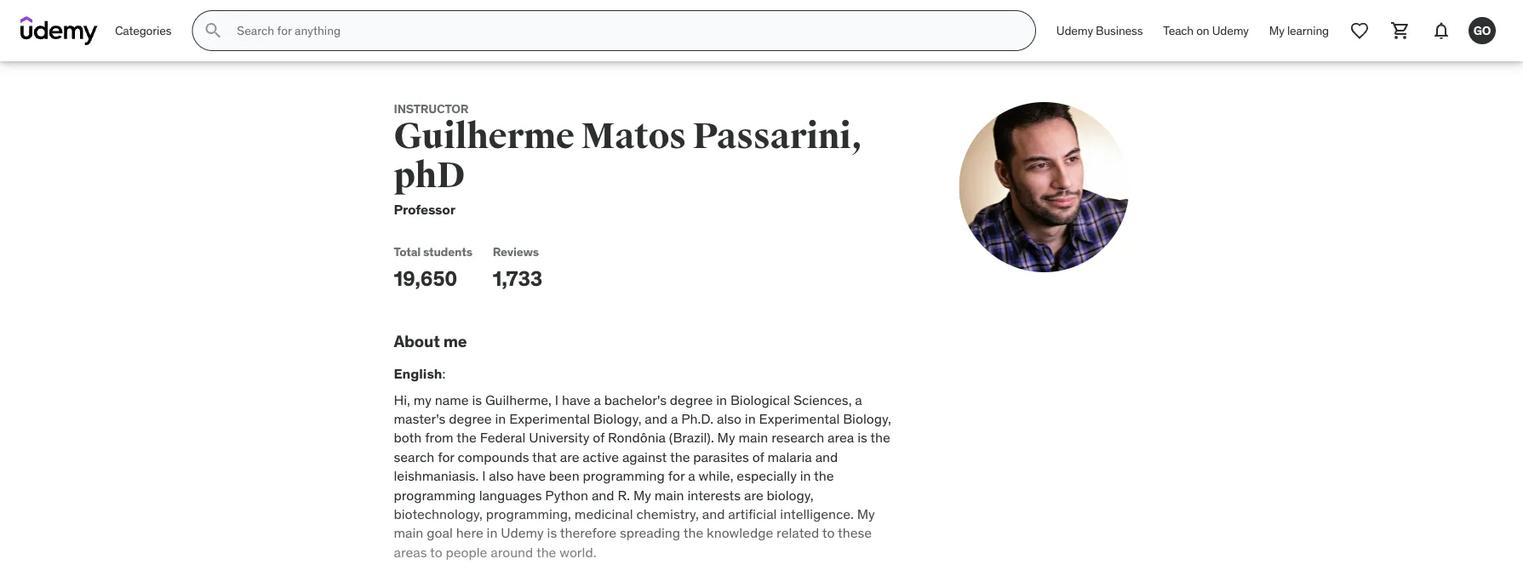 Task type: locate. For each thing, give the bounding box(es) containing it.
while,
[[698, 467, 733, 485]]

instructor
[[394, 101, 469, 117]]

teach on udemy
[[1163, 23, 1249, 38]]

i
[[555, 391, 559, 408], [482, 467, 486, 485]]

2 vertical spatial is
[[547, 524, 557, 542]]

1 horizontal spatial to
[[822, 524, 835, 542]]

compounds
[[458, 448, 529, 466]]

federal
[[480, 429, 526, 447]]

of up especially
[[752, 448, 764, 466]]

reviews 1,733
[[493, 244, 542, 291]]

experimental up university on the left of the page
[[509, 410, 590, 428]]

my
[[1269, 23, 1284, 38], [717, 429, 735, 447], [633, 486, 651, 504], [857, 505, 875, 523]]

a right sciences,
[[855, 391, 862, 408]]

shopping cart with 0 items image
[[1390, 20, 1411, 41]]

guilherme
[[394, 114, 574, 158]]

is right name
[[472, 391, 482, 408]]

are up artificial
[[744, 486, 763, 504]]

biology, down bachelor's
[[593, 410, 641, 428]]

main up parasites
[[738, 429, 768, 447]]

against
[[622, 448, 667, 466]]

categories
[[115, 23, 171, 38]]

1 vertical spatial programming
[[394, 486, 476, 504]]

instructor guilherme matos passarini, phd professor
[[394, 101, 862, 218]]

my learning link
[[1259, 10, 1339, 51]]

udemy business link
[[1046, 10, 1153, 51]]

and
[[645, 410, 667, 428], [815, 448, 838, 466], [592, 486, 614, 504], [702, 505, 725, 523]]

1 vertical spatial to
[[430, 544, 442, 561]]

business
[[1096, 23, 1143, 38]]

udemy
[[1056, 23, 1093, 38], [1212, 23, 1249, 38], [501, 524, 544, 542]]

biology, up area
[[843, 410, 891, 428]]

therefore
[[560, 524, 616, 542]]

is right area
[[857, 429, 867, 447]]

in
[[716, 391, 727, 408], [495, 410, 506, 428], [745, 410, 756, 428], [800, 467, 811, 485], [487, 524, 498, 542]]

area
[[828, 429, 854, 447]]

on
[[1196, 23, 1209, 38]]

my inside my learning link
[[1269, 23, 1284, 38]]

passarini,
[[692, 114, 862, 158]]

udemy down programming,
[[501, 524, 544, 542]]

my left learning
[[1269, 23, 1284, 38]]

these
[[838, 524, 872, 542]]

are up been
[[560, 448, 579, 466]]

main up areas on the left
[[394, 524, 423, 542]]

0 horizontal spatial main
[[394, 524, 423, 542]]

from
[[425, 429, 453, 447]]

0 horizontal spatial biology,
[[593, 410, 641, 428]]

my learning
[[1269, 23, 1329, 38]]

1 vertical spatial also
[[489, 467, 514, 485]]

0 horizontal spatial have
[[517, 467, 546, 485]]

udemy business
[[1056, 23, 1143, 38]]

reviews
[[493, 244, 539, 260]]

have down that
[[517, 467, 546, 485]]

1 vertical spatial is
[[857, 429, 867, 447]]

1 vertical spatial for
[[668, 467, 685, 485]]

total students 19,650
[[394, 244, 472, 291]]

submit search image
[[203, 20, 223, 41]]

biological
[[730, 391, 790, 408]]

to down intelligence.
[[822, 524, 835, 542]]

programming down leishmaniasis.
[[394, 486, 476, 504]]

0 horizontal spatial i
[[482, 467, 486, 485]]

0 horizontal spatial of
[[593, 429, 605, 447]]

is down programming,
[[547, 524, 557, 542]]

degree up ph.d.
[[670, 391, 713, 408]]

2 horizontal spatial udemy
[[1212, 23, 1249, 38]]

0 vertical spatial i
[[555, 391, 559, 408]]

biotechnology,
[[394, 505, 483, 523]]

degree
[[670, 391, 713, 408], [449, 410, 492, 428]]

spreading
[[620, 524, 680, 542]]

also down compounds
[[489, 467, 514, 485]]

also right ph.d.
[[717, 410, 741, 428]]

0 horizontal spatial degree
[[449, 410, 492, 428]]

1 vertical spatial of
[[752, 448, 764, 466]]

notifications image
[[1431, 20, 1451, 41]]

0 horizontal spatial are
[[560, 448, 579, 466]]

wishlist image
[[1349, 20, 1370, 41]]

to down goal
[[430, 544, 442, 561]]

0 vertical spatial degree
[[670, 391, 713, 408]]

degree down name
[[449, 410, 492, 428]]

1 vertical spatial have
[[517, 467, 546, 485]]

1 horizontal spatial of
[[752, 448, 764, 466]]

0 vertical spatial also
[[717, 410, 741, 428]]

professor
[[394, 201, 455, 218]]

1 horizontal spatial have
[[562, 391, 590, 408]]

my up parasites
[[717, 429, 735, 447]]

knowledge
[[707, 524, 773, 542]]

udemy right on at right top
[[1212, 23, 1249, 38]]

teach
[[1163, 23, 1194, 38]]

2 horizontal spatial main
[[738, 429, 768, 447]]

0 horizontal spatial to
[[430, 544, 442, 561]]

have
[[562, 391, 590, 408], [517, 467, 546, 485]]

0 horizontal spatial for
[[438, 448, 454, 466]]

me
[[443, 331, 467, 351]]

experimental up research
[[759, 410, 840, 428]]

0 horizontal spatial udemy
[[501, 524, 544, 542]]

1 vertical spatial main
[[654, 486, 684, 504]]

1 horizontal spatial biology,
[[843, 410, 891, 428]]

medicinal
[[574, 505, 633, 523]]

for up chemistry,
[[668, 467, 685, 485]]

1 horizontal spatial udemy
[[1056, 23, 1093, 38]]

19,650
[[394, 265, 457, 291]]

my up these
[[857, 505, 875, 523]]

0 horizontal spatial is
[[472, 391, 482, 408]]

of up active
[[593, 429, 605, 447]]

in down the biological on the bottom of the page
[[745, 410, 756, 428]]

especially
[[737, 467, 797, 485]]

categories button
[[105, 10, 182, 51]]

0 horizontal spatial experimental
[[509, 410, 590, 428]]

also
[[717, 410, 741, 428], [489, 467, 514, 485]]

programming up r.
[[583, 467, 665, 485]]

are
[[560, 448, 579, 466], [744, 486, 763, 504]]

0 vertical spatial of
[[593, 429, 605, 447]]

1 horizontal spatial programming
[[583, 467, 665, 485]]

0 horizontal spatial also
[[489, 467, 514, 485]]

1 horizontal spatial are
[[744, 486, 763, 504]]

1 horizontal spatial is
[[547, 524, 557, 542]]

experimental
[[509, 410, 590, 428], [759, 410, 840, 428]]

search
[[394, 448, 434, 466]]

udemy left business
[[1056, 23, 1093, 38]]

for
[[438, 448, 454, 466], [668, 467, 685, 485]]

active
[[583, 448, 619, 466]]

(brazil).
[[669, 429, 714, 447]]

phd
[[394, 153, 465, 197]]

biology,
[[593, 410, 641, 428], [843, 410, 891, 428]]

is
[[472, 391, 482, 408], [857, 429, 867, 447], [547, 524, 557, 542]]

1 horizontal spatial experimental
[[759, 410, 840, 428]]

i up university on the left of the page
[[555, 391, 559, 408]]

main up chemistry,
[[654, 486, 684, 504]]

a left while,
[[688, 467, 695, 485]]

a
[[594, 391, 601, 408], [855, 391, 862, 408], [671, 410, 678, 428], [688, 467, 695, 485]]

the left world.
[[536, 544, 556, 561]]

the
[[457, 429, 477, 447], [870, 429, 890, 447], [670, 448, 690, 466], [814, 467, 834, 485], [683, 524, 703, 542], [536, 544, 556, 561]]

2 vertical spatial main
[[394, 524, 423, 542]]

main
[[738, 429, 768, 447], [654, 486, 684, 504], [394, 524, 423, 542]]

i down compounds
[[482, 467, 486, 485]]

of
[[593, 429, 605, 447], [752, 448, 764, 466]]

students
[[423, 244, 472, 260]]

in up biology,
[[800, 467, 811, 485]]

2 horizontal spatial is
[[857, 429, 867, 447]]

guilherme matos passarini, phd image
[[959, 102, 1129, 272]]

programming
[[583, 467, 665, 485], [394, 486, 476, 504]]

0 vertical spatial to
[[822, 524, 835, 542]]

have up university on the left of the page
[[562, 391, 590, 408]]

to
[[822, 524, 835, 542], [430, 544, 442, 561]]

and down area
[[815, 448, 838, 466]]

0 vertical spatial programming
[[583, 467, 665, 485]]

for down from
[[438, 448, 454, 466]]

0 vertical spatial have
[[562, 391, 590, 408]]

chemistry,
[[636, 505, 699, 523]]

r.
[[618, 486, 630, 504]]

0 vertical spatial for
[[438, 448, 454, 466]]



Task type: describe. For each thing, give the bounding box(es) containing it.
in right here
[[487, 524, 498, 542]]

my
[[414, 391, 432, 408]]

:
[[442, 365, 445, 383]]

and up rondônia
[[645, 410, 667, 428]]

leishmaniasis.
[[394, 467, 479, 485]]

goal
[[427, 524, 453, 542]]

python
[[545, 486, 588, 504]]

biology,
[[767, 486, 814, 504]]

the up intelligence.
[[814, 467, 834, 485]]

hi,
[[394, 391, 410, 408]]

people
[[446, 544, 487, 561]]

the right from
[[457, 429, 477, 447]]

guilherme,
[[485, 391, 552, 408]]

matos
[[581, 114, 686, 158]]

english : hi, my name is guilherme, i have a bachelor's degree in biological sciences, a master's degree in experimental biology, and a ph.d. also in experimental biology, both from the federal university of rondônia (brazil). my main research area is the search for compounds that are active against the parasites of malaria and leishmaniasis. i also have been programming for a while, especially in the programming languages python and r. my main interests are biology, biotechnology, programming, medicinal chemistry, and artificial intelligence. my main goal here in udemy is therefore spreading the knowledge related to these areas to people around the world.
[[394, 365, 891, 561]]

that
[[532, 448, 557, 466]]

1 vertical spatial i
[[482, 467, 486, 485]]

udemy image
[[20, 16, 98, 45]]

research
[[771, 429, 824, 447]]

1 horizontal spatial also
[[717, 410, 741, 428]]

1 horizontal spatial main
[[654, 486, 684, 504]]

programming,
[[486, 505, 571, 523]]

master's
[[394, 410, 446, 428]]

go
[[1473, 23, 1491, 38]]

name
[[435, 391, 469, 408]]

teach on udemy link
[[1153, 10, 1259, 51]]

areas
[[394, 544, 427, 561]]

intelligence.
[[780, 505, 854, 523]]

1 vertical spatial are
[[744, 486, 763, 504]]

1,733
[[493, 265, 542, 291]]

my right r.
[[633, 486, 651, 504]]

here
[[456, 524, 483, 542]]

total
[[394, 244, 421, 260]]

languages
[[479, 486, 542, 504]]

1 horizontal spatial degree
[[670, 391, 713, 408]]

in left the biological on the bottom of the page
[[716, 391, 727, 408]]

1 biology, from the left
[[593, 410, 641, 428]]

1 experimental from the left
[[509, 410, 590, 428]]

about me
[[394, 331, 467, 351]]

go link
[[1462, 10, 1503, 51]]

both
[[394, 429, 422, 447]]

in up federal
[[495, 410, 506, 428]]

0 vertical spatial main
[[738, 429, 768, 447]]

and up medicinal
[[592, 486, 614, 504]]

a left ph.d.
[[671, 410, 678, 428]]

the down (brazil).
[[670, 448, 690, 466]]

1 horizontal spatial i
[[555, 391, 559, 408]]

parasites
[[693, 448, 749, 466]]

0 horizontal spatial programming
[[394, 486, 476, 504]]

udemy inside english : hi, my name is guilherme, i have a bachelor's degree in biological sciences, a master's degree in experimental biology, and a ph.d. also in experimental biology, both from the federal university of rondônia (brazil). my main research area is the search for compounds that are active against the parasites of malaria and leishmaniasis. i also have been programming for a while, especially in the programming languages python and r. my main interests are biology, biotechnology, programming, medicinal chemistry, and artificial intelligence. my main goal here in udemy is therefore spreading the knowledge related to these areas to people around the world.
[[501, 524, 544, 542]]

the down chemistry,
[[683, 524, 703, 542]]

bachelor's
[[604, 391, 667, 408]]

and down interests at bottom left
[[702, 505, 725, 523]]

ph.d.
[[681, 410, 713, 428]]

about
[[394, 331, 440, 351]]

artificial
[[728, 505, 777, 523]]

1 vertical spatial degree
[[449, 410, 492, 428]]

Search for anything text field
[[234, 16, 1015, 45]]

2 experimental from the left
[[759, 410, 840, 428]]

sciences,
[[793, 391, 852, 408]]

a left bachelor's
[[594, 391, 601, 408]]

2 biology, from the left
[[843, 410, 891, 428]]

1 horizontal spatial for
[[668, 467, 685, 485]]

around
[[491, 544, 533, 561]]

been
[[549, 467, 579, 485]]

0 vertical spatial are
[[560, 448, 579, 466]]

related
[[776, 524, 819, 542]]

english
[[394, 365, 442, 383]]

rondônia
[[608, 429, 666, 447]]

malaria
[[767, 448, 812, 466]]

0 vertical spatial is
[[472, 391, 482, 408]]

world.
[[560, 544, 596, 561]]

university
[[529, 429, 589, 447]]

learning
[[1287, 23, 1329, 38]]

interests
[[687, 486, 741, 504]]

the right area
[[870, 429, 890, 447]]



Task type: vqa. For each thing, say whether or not it's contained in the screenshot.
Guide:
no



